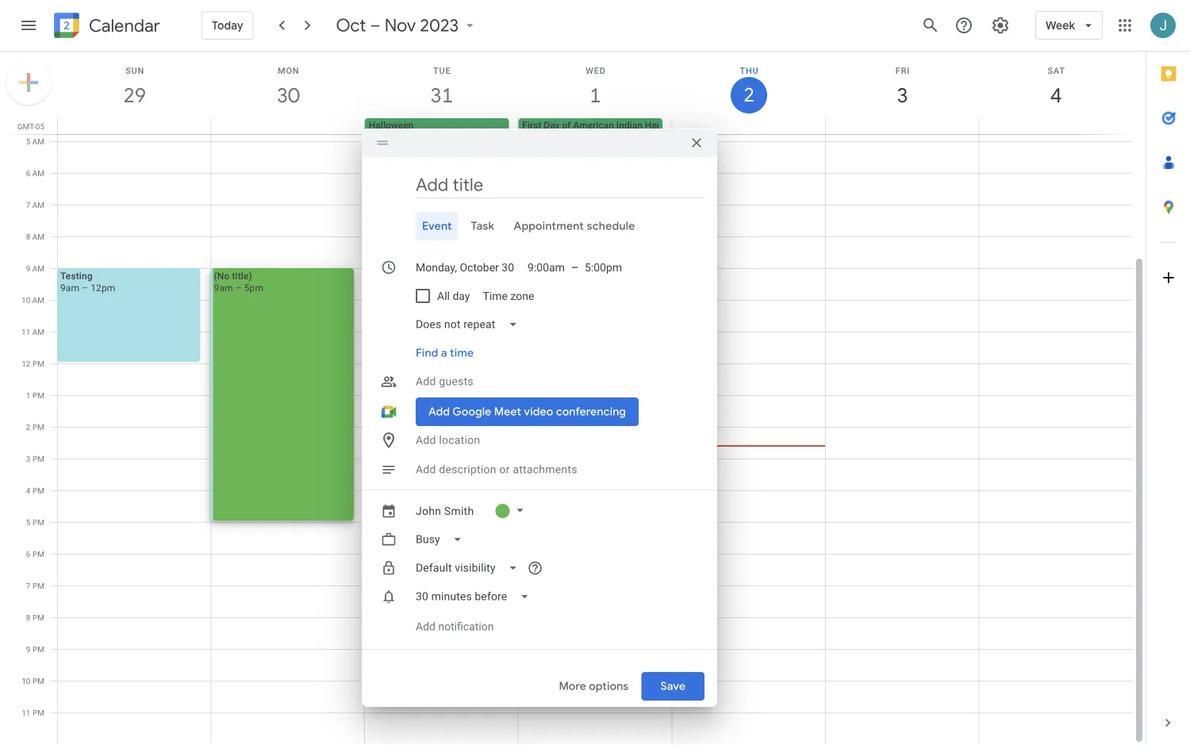 Task type: describe. For each thing, give the bounding box(es) containing it.
testing 9am – 12pm
[[60, 270, 115, 293]]

2023
[[420, 14, 459, 37]]

pm for 8 pm
[[33, 613, 44, 622]]

11 for 11 am
[[21, 327, 30, 337]]

title)
[[232, 270, 252, 281]]

4 inside sat 4
[[1050, 82, 1062, 108]]

am for 7 am
[[32, 200, 44, 210]]

oct – nov 2023 button
[[330, 14, 485, 37]]

prep
[[255, 302, 275, 313]]

notification
[[439, 620, 494, 634]]

pm for 5 pm
[[33, 518, 44, 527]]

am for 6 am
[[32, 168, 44, 178]]

sat
[[1048, 66, 1066, 75]]

find
[[416, 346, 439, 360]]

am for 10 am
[[32, 295, 44, 305]]

11am
[[243, 314, 268, 325]]

6 for 6 am
[[26, 168, 30, 178]]

nov
[[385, 14, 416, 37]]

10 pm
[[22, 676, 44, 686]]

today
[[212, 18, 244, 33]]

2 inside thu 2
[[743, 83, 754, 108]]

9am inside testing 9am – 12pm
[[60, 282, 79, 293]]

12:30pm
[[338, 342, 376, 353]]

29 link
[[117, 77, 153, 114]]

1 cell from the left
[[58, 118, 212, 134]]

first
[[523, 120, 542, 131]]

thu 2
[[740, 66, 759, 108]]

add description or attachments
[[416, 463, 578, 476]]

10 am
[[21, 295, 44, 305]]

add for add description or attachments
[[416, 463, 436, 476]]

appointment schedule
[[514, 219, 636, 233]]

sun
[[126, 66, 145, 75]]

End time text field
[[585, 253, 623, 282]]

4 cell from the left
[[826, 118, 979, 134]]

am for 9 am
[[32, 264, 44, 273]]

– inside (no title) 9am – 5pm
[[236, 282, 242, 293]]

first day of american indian heritage month button
[[519, 118, 712, 133]]

10 for 10 am
[[21, 295, 30, 305]]

indian
[[617, 120, 643, 131]]

Add title text field
[[416, 173, 705, 197]]

pm for 4 pm
[[33, 486, 44, 495]]

time zone
[[483, 290, 535, 303]]

8 am
[[26, 232, 44, 241]]

29
[[122, 82, 145, 108]]

find a time
[[416, 346, 474, 360]]

add notification
[[416, 620, 494, 634]]

description
[[439, 463, 497, 476]]

today button
[[202, 6, 254, 44]]

4 link
[[1039, 77, 1075, 114]]

find a time button
[[410, 339, 481, 368]]

thu
[[740, 66, 759, 75]]

smith
[[445, 505, 474, 518]]

calendar
[[89, 15, 160, 37]]

9am inside (no title) 9am – 5pm
[[214, 282, 233, 293]]

0 horizontal spatial 2
[[26, 422, 31, 432]]

pm for 10 pm
[[33, 676, 44, 686]]

pm for 12 pm
[[33, 359, 44, 368]]

calendar heading
[[86, 15, 160, 37]]

sat 4
[[1048, 66, 1066, 108]]

2 link
[[731, 77, 768, 114]]

week button
[[1036, 6, 1104, 44]]

11 am
[[21, 327, 44, 337]]

pm for 3 pm
[[33, 454, 44, 464]]

5 pm
[[26, 518, 44, 527]]

– inside testing 9am – 12pm
[[82, 282, 88, 293]]

mon 30
[[276, 66, 300, 108]]

8 for 8 am
[[26, 232, 30, 241]]

8 pm
[[26, 613, 44, 622]]

30 link
[[270, 77, 307, 114]]

05
[[36, 121, 44, 131]]

calendar element
[[51, 10, 160, 44]]

sun 29
[[122, 66, 145, 108]]

1 inside wed 1
[[589, 82, 601, 108]]

add for add notification
[[416, 620, 436, 634]]

tab list containing event
[[375, 212, 705, 241]]

appointment
[[514, 219, 584, 233]]

2 cell from the left
[[212, 118, 365, 134]]

1 vertical spatial 4
[[26, 486, 31, 495]]

add notification button
[[410, 608, 501, 646]]

grid containing 29
[[0, 52, 1147, 746]]

7 pm
[[26, 581, 44, 591]]

oct
[[336, 14, 366, 37]]

0 horizontal spatial 1
[[26, 391, 31, 400]]

wed
[[586, 66, 606, 75]]

9 am
[[26, 264, 44, 273]]

2 pm
[[26, 422, 44, 432]]

settings menu image
[[992, 16, 1011, 35]]

9 for 9 am
[[26, 264, 30, 273]]

9 pm
[[26, 645, 44, 654]]

project meeting 10:30am – 12:30pm
[[289, 318, 376, 353]]

7 am
[[26, 200, 44, 210]]

meeting
[[289, 330, 325, 341]]

10:30am
[[289, 342, 327, 353]]

schedule
[[587, 219, 636, 233]]

pm for 1 pm
[[33, 391, 44, 400]]

week
[[1047, 18, 1076, 33]]

pm for 9 pm
[[33, 645, 44, 654]]

12pm
[[91, 282, 115, 293]]

project for project meeting 10:30am – 12:30pm
[[289, 318, 320, 329]]

6 for 6 pm
[[26, 549, 31, 559]]

6 am
[[26, 168, 44, 178]]

– right oct
[[371, 14, 381, 37]]

project for project prep 10 – 11am
[[221, 302, 252, 313]]

gmt-05
[[17, 121, 44, 131]]



Task type: locate. For each thing, give the bounding box(es) containing it.
halloween
[[369, 120, 414, 131]]

7 down the 6 am
[[26, 200, 30, 210]]

task button
[[465, 212, 501, 241]]

add inside button
[[416, 620, 436, 634]]

1 horizontal spatial 3
[[897, 82, 908, 108]]

0 vertical spatial 11
[[21, 327, 30, 337]]

7 am from the top
[[32, 327, 44, 337]]

tue 31
[[430, 66, 453, 108]]

8 for 8 pm
[[26, 613, 31, 622]]

task
[[471, 219, 495, 233]]

2
[[743, 83, 754, 108], [26, 422, 31, 432]]

main drawer image
[[19, 16, 38, 35]]

time
[[483, 290, 508, 303]]

6 down 5 pm
[[26, 549, 31, 559]]

pm right 12
[[33, 359, 44, 368]]

john
[[416, 505, 442, 518]]

first day of american indian heritage month
[[523, 120, 712, 131]]

add down find
[[416, 375, 436, 388]]

add left notification
[[416, 620, 436, 634]]

1 5 from the top
[[26, 137, 30, 146]]

9am down the testing
[[60, 282, 79, 293]]

10 left 11am
[[221, 314, 232, 325]]

1 vertical spatial project
[[289, 318, 320, 329]]

pm for 11 pm
[[33, 708, 44, 718]]

tue
[[434, 66, 451, 75]]

10
[[21, 295, 30, 305], [221, 314, 232, 325], [22, 676, 31, 686]]

11 pm
[[22, 708, 44, 718]]

30
[[276, 82, 299, 108]]

3 link
[[885, 77, 922, 114]]

3 am from the top
[[32, 200, 44, 210]]

add inside dropdown button
[[416, 375, 436, 388]]

10 up 11 am at the top left of page
[[21, 295, 30, 305]]

project
[[221, 302, 252, 313], [289, 318, 320, 329]]

cell down 4 'link'
[[979, 118, 1133, 134]]

6 pm
[[26, 549, 44, 559]]

None field
[[410, 310, 531, 339], [410, 526, 475, 554], [410, 554, 531, 583], [410, 583, 543, 611], [410, 310, 531, 339], [410, 526, 475, 554], [410, 554, 531, 583], [410, 583, 543, 611]]

row
[[51, 118, 1147, 134]]

oct – nov 2023
[[336, 14, 459, 37]]

pm for 6 pm
[[33, 549, 44, 559]]

3 up the 4 pm
[[26, 454, 31, 464]]

pm down the 1 pm
[[33, 422, 44, 432]]

8 up 9 pm
[[26, 613, 31, 622]]

6 am from the top
[[32, 295, 44, 305]]

10 for 10 pm
[[22, 676, 31, 686]]

all
[[437, 290, 450, 303]]

am down 8 am
[[32, 264, 44, 273]]

row containing halloween
[[51, 118, 1147, 134]]

2 am from the top
[[32, 168, 44, 178]]

am down the 05
[[32, 137, 44, 146]]

1 pm from the top
[[33, 359, 44, 368]]

2 add from the top
[[416, 434, 436, 447]]

am for 8 am
[[32, 232, 44, 241]]

day
[[544, 120, 560, 131]]

cell down 29 'link'
[[58, 118, 212, 134]]

10 pm from the top
[[33, 645, 44, 654]]

attachments
[[513, 463, 578, 476]]

1 horizontal spatial project
[[289, 318, 320, 329]]

– right start time 'text box'
[[572, 261, 579, 274]]

project inside 'project meeting 10:30am – 12:30pm'
[[289, 318, 320, 329]]

add
[[416, 375, 436, 388], [416, 434, 436, 447], [416, 463, 436, 476], [416, 620, 436, 634]]

1 vertical spatial 6
[[26, 549, 31, 559]]

4 down sat on the top of the page
[[1050, 82, 1062, 108]]

2 down thu
[[743, 83, 754, 108]]

0 horizontal spatial tab list
[[375, 212, 705, 241]]

am
[[32, 137, 44, 146], [32, 168, 44, 178], [32, 200, 44, 210], [32, 232, 44, 241], [32, 264, 44, 273], [32, 295, 44, 305], [32, 327, 44, 337]]

wed 1
[[586, 66, 606, 108]]

0 horizontal spatial project
[[221, 302, 252, 313]]

0 horizontal spatial 4
[[26, 486, 31, 495]]

9am down (no
[[214, 282, 233, 293]]

8 pm from the top
[[33, 581, 44, 591]]

a
[[441, 346, 448, 360]]

add for add guests
[[416, 375, 436, 388]]

pm for 2 pm
[[33, 422, 44, 432]]

5 for 5 am
[[26, 137, 30, 146]]

1 pm
[[26, 391, 44, 400]]

add guests
[[416, 375, 474, 388]]

tab list
[[1147, 52, 1191, 701], [375, 212, 705, 241]]

4 add from the top
[[416, 620, 436, 634]]

1 11 from the top
[[21, 327, 30, 337]]

0 vertical spatial 2
[[743, 83, 754, 108]]

time
[[450, 346, 474, 360]]

project up 11am
[[221, 302, 252, 313]]

0 vertical spatial 7
[[26, 200, 30, 210]]

7 up "8 pm"
[[26, 581, 31, 591]]

10 up 11 pm
[[22, 676, 31, 686]]

31
[[430, 82, 453, 108]]

5 am from the top
[[32, 264, 44, 273]]

– left 11am
[[234, 314, 241, 325]]

11 up 12
[[21, 327, 30, 337]]

1 horizontal spatial 1
[[589, 82, 601, 108]]

3 add from the top
[[416, 463, 436, 476]]

location
[[439, 434, 481, 447]]

– inside project prep 10 – 11am
[[234, 314, 241, 325]]

Start date text field
[[416, 258, 515, 277]]

mon
[[278, 66, 300, 75]]

– down the testing
[[82, 282, 88, 293]]

10 inside project prep 10 – 11am
[[221, 314, 232, 325]]

0 vertical spatial 1
[[589, 82, 601, 108]]

zone
[[511, 290, 535, 303]]

12 pm from the top
[[33, 708, 44, 718]]

project prep 10 – 11am
[[221, 302, 275, 325]]

2 8 from the top
[[26, 613, 31, 622]]

2 5 from the top
[[26, 518, 31, 527]]

– right 10:30am
[[330, 342, 336, 353]]

9 for 9 pm
[[26, 645, 31, 654]]

1 add from the top
[[416, 375, 436, 388]]

american
[[574, 120, 614, 131]]

am down 7 am
[[32, 232, 44, 241]]

(no
[[214, 270, 230, 281]]

9am
[[60, 282, 79, 293], [214, 282, 233, 293]]

or
[[500, 463, 510, 476]]

0 vertical spatial 6
[[26, 168, 30, 178]]

5 pm from the top
[[33, 486, 44, 495]]

1 vertical spatial 1
[[26, 391, 31, 400]]

2 vertical spatial 10
[[22, 676, 31, 686]]

1 horizontal spatial 2
[[743, 83, 754, 108]]

pm up 9 pm
[[33, 613, 44, 622]]

5 cell from the left
[[979, 118, 1133, 134]]

fri
[[896, 66, 911, 75]]

appointment schedule button
[[508, 212, 642, 241]]

7 pm from the top
[[33, 549, 44, 559]]

pm up "8 pm"
[[33, 581, 44, 591]]

– inside 'project meeting 10:30am – 12:30pm'
[[330, 342, 336, 353]]

grid
[[0, 52, 1147, 746]]

fri 3
[[896, 66, 911, 108]]

1 8 from the top
[[26, 232, 30, 241]]

add left location
[[416, 434, 436, 447]]

9 pm from the top
[[33, 613, 44, 622]]

of
[[562, 120, 571, 131]]

am down 5 am
[[32, 168, 44, 178]]

pm up 2 pm
[[33, 391, 44, 400]]

0 vertical spatial 8
[[26, 232, 30, 241]]

8
[[26, 232, 30, 241], [26, 613, 31, 622]]

9 up 10 am
[[26, 264, 30, 273]]

2 pm from the top
[[33, 391, 44, 400]]

heritage
[[645, 120, 682, 131]]

0 vertical spatial project
[[221, 302, 252, 313]]

pm for 7 pm
[[33, 581, 44, 591]]

3 pm
[[26, 454, 44, 464]]

31 link
[[424, 77, 460, 114]]

am down the 6 am
[[32, 200, 44, 210]]

4 am from the top
[[32, 232, 44, 241]]

4 pm from the top
[[33, 454, 44, 464]]

1 vertical spatial 2
[[26, 422, 31, 432]]

5 for 5 pm
[[26, 518, 31, 527]]

1 vertical spatial 11
[[22, 708, 31, 718]]

4 up 5 pm
[[26, 486, 31, 495]]

1 6 from the top
[[26, 168, 30, 178]]

1 7 from the top
[[26, 200, 30, 210]]

project up meeting
[[289, 318, 320, 329]]

– down title)
[[236, 282, 242, 293]]

1 am from the top
[[32, 137, 44, 146]]

0 vertical spatial 3
[[897, 82, 908, 108]]

to element
[[572, 261, 579, 274]]

pm up the 4 pm
[[33, 454, 44, 464]]

all day
[[437, 290, 470, 303]]

12 pm
[[22, 359, 44, 368]]

1 down 12
[[26, 391, 31, 400]]

add down add location
[[416, 463, 436, 476]]

2 7 from the top
[[26, 581, 31, 591]]

cell down 2 'link'
[[672, 118, 826, 134]]

cell down 30 link at the top of the page
[[212, 118, 365, 134]]

8 down 7 am
[[26, 232, 30, 241]]

1 vertical spatial 7
[[26, 581, 31, 591]]

1 vertical spatial 9
[[26, 645, 31, 654]]

2 6 from the top
[[26, 549, 31, 559]]

0 vertical spatial 5
[[26, 137, 30, 146]]

cell down 3 link
[[826, 118, 979, 134]]

pm
[[33, 359, 44, 368], [33, 391, 44, 400], [33, 422, 44, 432], [33, 454, 44, 464], [33, 486, 44, 495], [33, 518, 44, 527], [33, 549, 44, 559], [33, 581, 44, 591], [33, 613, 44, 622], [33, 645, 44, 654], [33, 676, 44, 686], [33, 708, 44, 718]]

5 down gmt-
[[26, 137, 30, 146]]

am for 11 am
[[32, 327, 44, 337]]

4
[[1050, 82, 1062, 108], [26, 486, 31, 495]]

3 pm from the top
[[33, 422, 44, 432]]

5
[[26, 137, 30, 146], [26, 518, 31, 527]]

pm up the 6 pm
[[33, 518, 44, 527]]

Start time text field
[[528, 253, 565, 282]]

1 9 from the top
[[26, 264, 30, 273]]

12
[[22, 359, 31, 368]]

0 vertical spatial 4
[[1050, 82, 1062, 108]]

0 vertical spatial 9
[[26, 264, 30, 273]]

testing
[[60, 270, 93, 281]]

event button
[[416, 212, 459, 241]]

3 cell from the left
[[672, 118, 826, 134]]

2 11 from the top
[[22, 708, 31, 718]]

pm up 5 pm
[[33, 486, 44, 495]]

add location
[[416, 434, 481, 447]]

gmt-
[[17, 121, 36, 131]]

pm down 9 pm
[[33, 676, 44, 686]]

6 pm from the top
[[33, 518, 44, 527]]

add guests button
[[410, 368, 705, 396]]

1 horizontal spatial 9am
[[214, 282, 233, 293]]

event
[[422, 219, 452, 233]]

0 vertical spatial 10
[[21, 295, 30, 305]]

month
[[684, 120, 712, 131]]

am up the 12 pm
[[32, 327, 44, 337]]

11 pm from the top
[[33, 676, 44, 686]]

7 for 7 pm
[[26, 581, 31, 591]]

1 vertical spatial 3
[[26, 454, 31, 464]]

3 down "fri"
[[897, 82, 908, 108]]

pm down 5 pm
[[33, 549, 44, 559]]

2 9 from the top
[[26, 645, 31, 654]]

7 for 7 am
[[26, 200, 30, 210]]

1 9am from the left
[[60, 282, 79, 293]]

cell
[[58, 118, 212, 134], [212, 118, 365, 134], [672, 118, 826, 134], [826, 118, 979, 134], [979, 118, 1133, 134]]

1 down wed
[[589, 82, 601, 108]]

9 up 10 pm
[[26, 645, 31, 654]]

11 down 10 pm
[[22, 708, 31, 718]]

guests
[[439, 375, 474, 388]]

1 vertical spatial 10
[[221, 314, 232, 325]]

am down 9 am on the top of page
[[32, 295, 44, 305]]

0 horizontal spatial 9am
[[60, 282, 79, 293]]

row inside grid
[[51, 118, 1147, 134]]

time zone button
[[477, 282, 541, 310]]

4 pm
[[26, 486, 44, 495]]

1 vertical spatial 8
[[26, 613, 31, 622]]

1 vertical spatial 5
[[26, 518, 31, 527]]

11
[[21, 327, 30, 337], [22, 708, 31, 718]]

2 down the 1 pm
[[26, 422, 31, 432]]

am for 5 am
[[32, 137, 44, 146]]

3 inside fri 3
[[897, 82, 908, 108]]

5 am
[[26, 137, 44, 146]]

1 horizontal spatial 4
[[1050, 82, 1062, 108]]

6 up 7 am
[[26, 168, 30, 178]]

pm down "8 pm"
[[33, 645, 44, 654]]

9
[[26, 264, 30, 273], [26, 645, 31, 654]]

john smith
[[416, 505, 474, 518]]

pm down 10 pm
[[33, 708, 44, 718]]

halloween button
[[365, 118, 509, 133]]

add for add location
[[416, 434, 436, 447]]

2 9am from the left
[[214, 282, 233, 293]]

5 up the 6 pm
[[26, 518, 31, 527]]

11 for 11 pm
[[22, 708, 31, 718]]

project inside project prep 10 – 11am
[[221, 302, 252, 313]]

(no title) 9am – 5pm
[[214, 270, 264, 293]]

1 horizontal spatial tab list
[[1147, 52, 1191, 701]]

5pm
[[244, 282, 264, 293]]

0 horizontal spatial 3
[[26, 454, 31, 464]]



Task type: vqa. For each thing, say whether or not it's contained in the screenshot.


